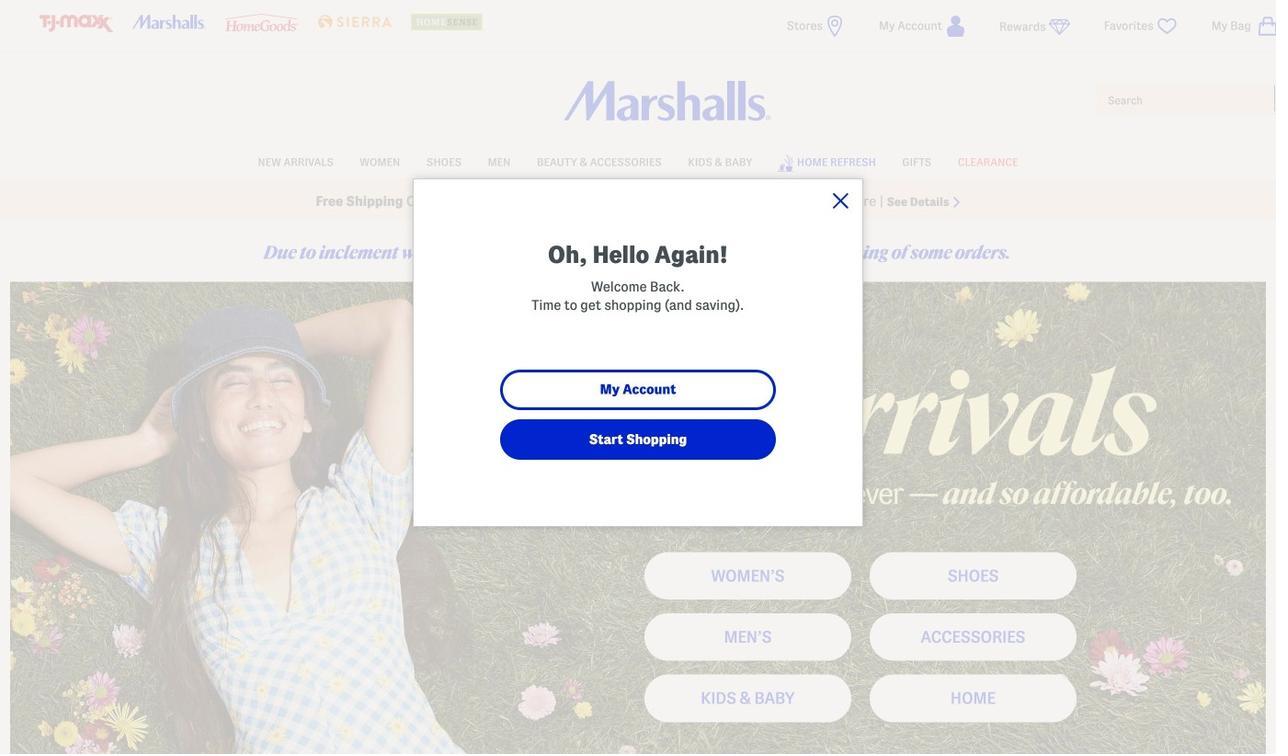 Task type: vqa. For each thing, say whether or not it's contained in the screenshot.
Reveal
no



Task type: locate. For each thing, give the bounding box(es) containing it.
menu bar
[[10, 145, 1266, 178]]

tjmaxx.com image
[[40, 15, 113, 32]]

homesense.com image
[[411, 14, 484, 30]]

sierra.com image
[[318, 15, 392, 29]]

banner
[[0, 0, 1276, 219]]

marquee
[[0, 183, 1276, 219]]

main content
[[10, 223, 1266, 754]]

site search search field
[[1095, 81, 1276, 118]]

dialog
[[413, 178, 863, 527]]

marshalls.com image
[[132, 15, 206, 29]]



Task type: describe. For each thing, give the bounding box(es) containing it.
new arrivals. our latest drop is better than ever ã¢ââ and so affordable, too. image
[[10, 282, 1266, 754]]

close dialog element
[[833, 193, 849, 209]]

homegoods.com image
[[225, 14, 299, 31]]

Search text field
[[1095, 81, 1276, 118]]



